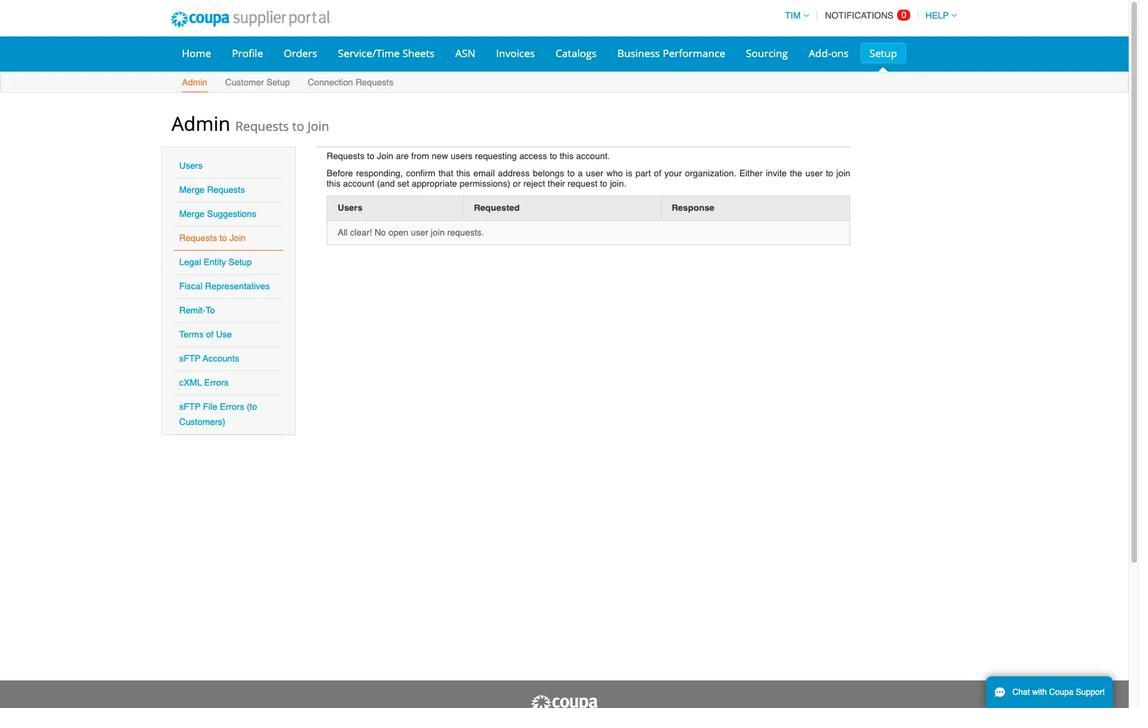 Task type: locate. For each thing, give the bounding box(es) containing it.
sftp accounts
[[179, 354, 239, 364]]

1 vertical spatial join
[[377, 151, 394, 161]]

0 vertical spatial join
[[308, 118, 329, 134]]

service/time
[[338, 46, 400, 60]]

from
[[412, 151, 430, 161]]

0 horizontal spatial of
[[206, 330, 214, 340]]

1 vertical spatial join
[[431, 227, 445, 238]]

users down the account
[[338, 203, 363, 213]]

sftp for sftp file errors (to customers)
[[179, 402, 201, 412]]

user right open
[[411, 227, 429, 238]]

accounts
[[203, 354, 239, 364]]

0 horizontal spatial setup
[[229, 257, 252, 268]]

errors inside sftp file errors (to customers)
[[220, 402, 244, 412]]

support
[[1077, 688, 1106, 698]]

suggestions
[[207, 209, 257, 219]]

0 vertical spatial merge
[[179, 185, 205, 195]]

requests inside admin requests to join
[[235, 118, 289, 134]]

all clear! no open user join requests.
[[338, 227, 484, 238]]

join inside requests to join are from new users requesting access to this account. before responding, confirm that this email address belongs to a user who is part of your organization. either invite the user to join this account (and set appropriate permissions) or reject their request to join.
[[377, 151, 394, 161]]

clear!
[[350, 227, 372, 238]]

1 horizontal spatial join
[[308, 118, 329, 134]]

2 horizontal spatial user
[[806, 168, 823, 179]]

join right the
[[837, 168, 851, 179]]

requests for merge
[[207, 185, 245, 195]]

1 vertical spatial errors
[[220, 402, 244, 412]]

invoices
[[496, 46, 535, 60]]

who
[[607, 168, 623, 179]]

0 vertical spatial admin
[[182, 77, 207, 88]]

your
[[665, 168, 682, 179]]

is
[[626, 168, 633, 179]]

to
[[292, 118, 304, 134], [367, 151, 375, 161], [550, 151, 558, 161], [568, 168, 575, 179], [826, 168, 834, 179], [600, 179, 608, 189], [220, 233, 227, 243]]

user right a
[[586, 168, 604, 179]]

either
[[740, 168, 763, 179]]

business performance link
[[609, 43, 735, 63]]

profile
[[232, 46, 263, 60]]

0 horizontal spatial users
[[179, 161, 203, 171]]

of
[[654, 168, 662, 179], [206, 330, 214, 340]]

fiscal
[[179, 281, 203, 292]]

requests up suggestions
[[207, 185, 245, 195]]

merge down merge requests
[[179, 209, 205, 219]]

0 vertical spatial join
[[837, 168, 851, 179]]

1 sftp from the top
[[179, 354, 201, 364]]

requested
[[474, 203, 520, 213]]

users up merge requests link
[[179, 161, 203, 171]]

business
[[618, 46, 660, 60]]

with
[[1033, 688, 1048, 698]]

0 vertical spatial of
[[654, 168, 662, 179]]

1 horizontal spatial of
[[654, 168, 662, 179]]

1 vertical spatial users
[[338, 203, 363, 213]]

1 vertical spatial of
[[206, 330, 214, 340]]

errors down accounts
[[204, 378, 229, 388]]

remit-to
[[179, 305, 215, 316]]

or
[[513, 179, 521, 189]]

permissions)
[[460, 179, 511, 189]]

1 vertical spatial admin
[[172, 110, 230, 137]]

orders link
[[275, 43, 327, 63]]

requests.
[[448, 227, 484, 238]]

sftp inside sftp file errors (to customers)
[[179, 402, 201, 412]]

navigation
[[779, 2, 958, 29]]

merge suggestions
[[179, 209, 257, 219]]

requests down service/time
[[356, 77, 394, 88]]

notifications 0
[[826, 10, 907, 21]]

service/time sheets
[[338, 46, 435, 60]]

ons
[[832, 46, 849, 60]]

2 horizontal spatial this
[[560, 151, 574, 161]]

errors left (to
[[220, 402, 244, 412]]

orders
[[284, 46, 318, 60]]

1 merge from the top
[[179, 185, 205, 195]]

admin
[[182, 77, 207, 88], [172, 110, 230, 137]]

tim link
[[779, 10, 809, 21]]

join down connection
[[308, 118, 329, 134]]

0 horizontal spatial join
[[230, 233, 246, 243]]

1 vertical spatial merge
[[179, 209, 205, 219]]

business performance
[[618, 46, 726, 60]]

merge down users link
[[179, 185, 205, 195]]

2 merge from the top
[[179, 209, 205, 219]]

0 vertical spatial sftp
[[179, 354, 201, 364]]

join left the requests.
[[431, 227, 445, 238]]

terms
[[179, 330, 204, 340]]

user
[[586, 168, 604, 179], [806, 168, 823, 179], [411, 227, 429, 238]]

profile link
[[223, 43, 272, 63]]

requests
[[356, 77, 394, 88], [235, 118, 289, 134], [327, 151, 365, 161], [207, 185, 245, 195], [179, 233, 217, 243]]

sftp accounts link
[[179, 354, 239, 364]]

2 horizontal spatial setup
[[870, 46, 898, 60]]

join left are
[[377, 151, 394, 161]]

join down suggestions
[[230, 233, 246, 243]]

merge for merge suggestions
[[179, 209, 205, 219]]

of left use
[[206, 330, 214, 340]]

requests down the customer setup link at the top left
[[235, 118, 289, 134]]

1 horizontal spatial setup
[[267, 77, 290, 88]]

2 vertical spatial setup
[[229, 257, 252, 268]]

a
[[578, 168, 583, 179]]

0 horizontal spatial coupa supplier portal image
[[161, 2, 339, 37]]

setup down the notifications 0
[[870, 46, 898, 60]]

coupa supplier portal image
[[161, 2, 339, 37], [530, 695, 599, 709]]

sftp
[[179, 354, 201, 364], [179, 402, 201, 412]]

of right part
[[654, 168, 662, 179]]

sftp up cxml
[[179, 354, 201, 364]]

2 horizontal spatial join
[[377, 151, 394, 161]]

join for requests to join
[[230, 233, 246, 243]]

organization.
[[685, 168, 737, 179]]

1 vertical spatial coupa supplier portal image
[[530, 695, 599, 709]]

2 vertical spatial join
[[230, 233, 246, 243]]

merge for merge requests
[[179, 185, 205, 195]]

legal entity setup link
[[179, 257, 252, 268]]

admin down admin link
[[172, 110, 230, 137]]

errors
[[204, 378, 229, 388], [220, 402, 244, 412]]

this up 'belongs'
[[560, 151, 574, 161]]

invoices link
[[487, 43, 544, 63]]

0 horizontal spatial join
[[431, 227, 445, 238]]

connection requests link
[[307, 74, 394, 92]]

this
[[560, 151, 574, 161], [457, 168, 471, 179], [327, 179, 341, 189]]

this down the users
[[457, 168, 471, 179]]

merge requests
[[179, 185, 245, 195]]

setup link
[[861, 43, 907, 63]]

invite
[[766, 168, 787, 179]]

catalogs link
[[547, 43, 606, 63]]

customer
[[225, 77, 264, 88]]

1 vertical spatial sftp
[[179, 402, 201, 412]]

entity
[[204, 257, 226, 268]]

requests up 'before'
[[327, 151, 365, 161]]

catalogs
[[556, 46, 597, 60]]

chat with coupa support
[[1013, 688, 1106, 698]]

cxml
[[179, 378, 202, 388]]

0 vertical spatial coupa supplier portal image
[[161, 2, 339, 37]]

2 sftp from the top
[[179, 402, 201, 412]]

help
[[926, 10, 950, 21]]

setup up the 'representatives'
[[229, 257, 252, 268]]

0 vertical spatial setup
[[870, 46, 898, 60]]

user right the
[[806, 168, 823, 179]]

use
[[216, 330, 232, 340]]

add-
[[809, 46, 832, 60]]

admin down 'home' link
[[182, 77, 207, 88]]

1 horizontal spatial join
[[837, 168, 851, 179]]

sftp up "customers)"
[[179, 402, 201, 412]]

setup right customer
[[267, 77, 290, 88]]

users
[[179, 161, 203, 171], [338, 203, 363, 213]]

this left the account
[[327, 179, 341, 189]]

email
[[474, 168, 495, 179]]

0 vertical spatial errors
[[204, 378, 229, 388]]

cxml errors
[[179, 378, 229, 388]]

customers)
[[179, 417, 226, 428]]

remit-to link
[[179, 305, 215, 316]]

requests inside requests to join are from new users requesting access to this account. before responding, confirm that this email address belongs to a user who is part of your organization. either invite the user to join this account (and set appropriate permissions) or reject their request to join.
[[327, 151, 365, 161]]

0 horizontal spatial this
[[327, 179, 341, 189]]

request
[[568, 179, 598, 189]]

fiscal representatives link
[[179, 281, 270, 292]]

0 vertical spatial users
[[179, 161, 203, 171]]

reject
[[524, 179, 546, 189]]

that
[[439, 168, 454, 179]]

admin for admin requests to join
[[172, 110, 230, 137]]



Task type: vqa. For each thing, say whether or not it's contained in the screenshot.
Requests to Join link at the top left
yes



Task type: describe. For each thing, give the bounding box(es) containing it.
1 horizontal spatial coupa supplier portal image
[[530, 695, 599, 709]]

sftp file errors (to customers) link
[[179, 402, 257, 428]]

chat
[[1013, 688, 1031, 698]]

to inside admin requests to join
[[292, 118, 304, 134]]

0
[[902, 10, 907, 20]]

asn link
[[447, 43, 485, 63]]

help link
[[920, 10, 958, 21]]

sourcing link
[[738, 43, 798, 63]]

connection
[[308, 77, 353, 88]]

1 vertical spatial setup
[[267, 77, 290, 88]]

join inside admin requests to join
[[308, 118, 329, 134]]

customer setup link
[[225, 74, 291, 92]]

users
[[451, 151, 473, 161]]

merge requests link
[[179, 185, 245, 195]]

notifications
[[826, 10, 894, 21]]

1 horizontal spatial user
[[586, 168, 604, 179]]

sheets
[[403, 46, 435, 60]]

set
[[398, 179, 410, 189]]

address
[[498, 168, 530, 179]]

are
[[396, 151, 409, 161]]

admin requests to join
[[172, 110, 329, 137]]

no
[[375, 227, 386, 238]]

account
[[343, 179, 375, 189]]

home link
[[173, 43, 220, 63]]

1 horizontal spatial this
[[457, 168, 471, 179]]

navigation containing notifications 0
[[779, 2, 958, 29]]

merge suggestions link
[[179, 209, 257, 219]]

tim
[[786, 10, 801, 21]]

customer setup
[[225, 77, 290, 88]]

access
[[520, 151, 548, 161]]

add-ons
[[809, 46, 849, 60]]

their
[[548, 179, 566, 189]]

home
[[182, 46, 211, 60]]

0 horizontal spatial user
[[411, 227, 429, 238]]

asn
[[456, 46, 476, 60]]

requesting
[[475, 151, 517, 161]]

1 horizontal spatial users
[[338, 203, 363, 213]]

response
[[672, 203, 715, 213]]

(and
[[377, 179, 395, 189]]

appropriate
[[412, 179, 457, 189]]

add-ons link
[[800, 43, 858, 63]]

coupa
[[1050, 688, 1074, 698]]

performance
[[663, 46, 726, 60]]

(to
[[247, 402, 257, 412]]

connection requests
[[308, 77, 394, 88]]

confirm
[[406, 168, 436, 179]]

legal entity setup
[[179, 257, 252, 268]]

account.
[[576, 151, 610, 161]]

remit-
[[179, 305, 206, 316]]

requests to join are from new users requesting access to this account. before responding, confirm that this email address belongs to a user who is part of your organization. either invite the user to join this account (and set appropriate permissions) or reject their request to join.
[[327, 151, 851, 189]]

service/time sheets link
[[329, 43, 444, 63]]

representatives
[[205, 281, 270, 292]]

join inside requests to join are from new users requesting access to this account. before responding, confirm that this email address belongs to a user who is part of your organization. either invite the user to join this account (and set appropriate permissions) or reject their request to join.
[[837, 168, 851, 179]]

terms of use
[[179, 330, 232, 340]]

part
[[636, 168, 651, 179]]

file
[[203, 402, 217, 412]]

sftp file errors (to customers)
[[179, 402, 257, 428]]

terms of use link
[[179, 330, 232, 340]]

admin link
[[181, 74, 208, 92]]

responding,
[[356, 168, 403, 179]]

belongs
[[533, 168, 565, 179]]

new
[[432, 151, 448, 161]]

requests to join
[[179, 233, 246, 243]]

requests for connection
[[356, 77, 394, 88]]

all
[[338, 227, 348, 238]]

the
[[790, 168, 803, 179]]

requests for admin
[[235, 118, 289, 134]]

sftp for sftp accounts
[[179, 354, 201, 364]]

to
[[206, 305, 215, 316]]

requests up legal
[[179, 233, 217, 243]]

join for requests to join are from new users requesting access to this account. before responding, confirm that this email address belongs to a user who is part of your organization. either invite the user to join this account (and set appropriate permissions) or reject their request to join.
[[377, 151, 394, 161]]

of inside requests to join are from new users requesting access to this account. before responding, confirm that this email address belongs to a user who is part of your organization. either invite the user to join this account (and set appropriate permissions) or reject their request to join.
[[654, 168, 662, 179]]

join.
[[610, 179, 627, 189]]

chat with coupa support button
[[987, 677, 1114, 709]]

admin for admin
[[182, 77, 207, 88]]



